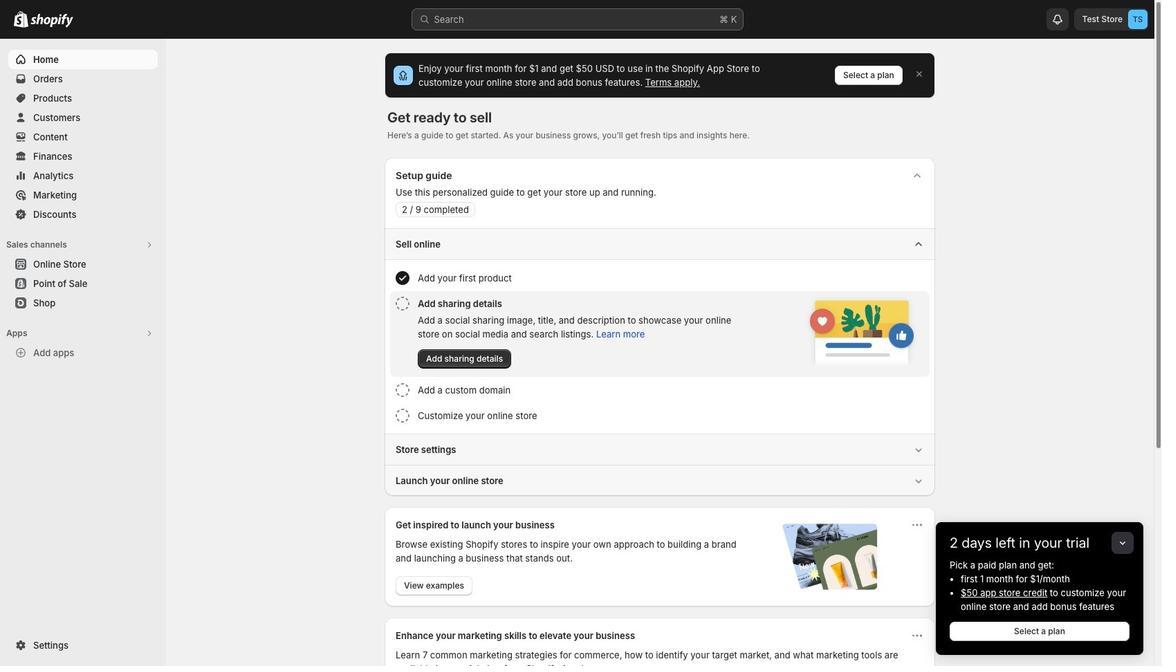 Task type: vqa. For each thing, say whether or not it's contained in the screenshot.
selling
no



Task type: locate. For each thing, give the bounding box(es) containing it.
mark customize your online store as done image
[[396, 409, 410, 423]]

mark add your first product as not done image
[[396, 271, 410, 285]]

add sharing details group
[[390, 291, 930, 377]]

customize your online store group
[[390, 404, 930, 428]]

shopify image
[[14, 11, 28, 28], [30, 14, 73, 28]]

1 horizontal spatial shopify image
[[30, 14, 73, 28]]

add a custom domain group
[[390, 378, 930, 403]]



Task type: describe. For each thing, give the bounding box(es) containing it.
add your first product group
[[390, 266, 930, 291]]

sell online group
[[385, 228, 936, 434]]

mark add a custom domain as done image
[[396, 383, 410, 397]]

mark add sharing details as done image
[[396, 297, 410, 311]]

test store image
[[1129, 10, 1148, 29]]

setup guide region
[[385, 158, 936, 496]]

0 horizontal spatial shopify image
[[14, 11, 28, 28]]

guide categories group
[[385, 228, 936, 496]]



